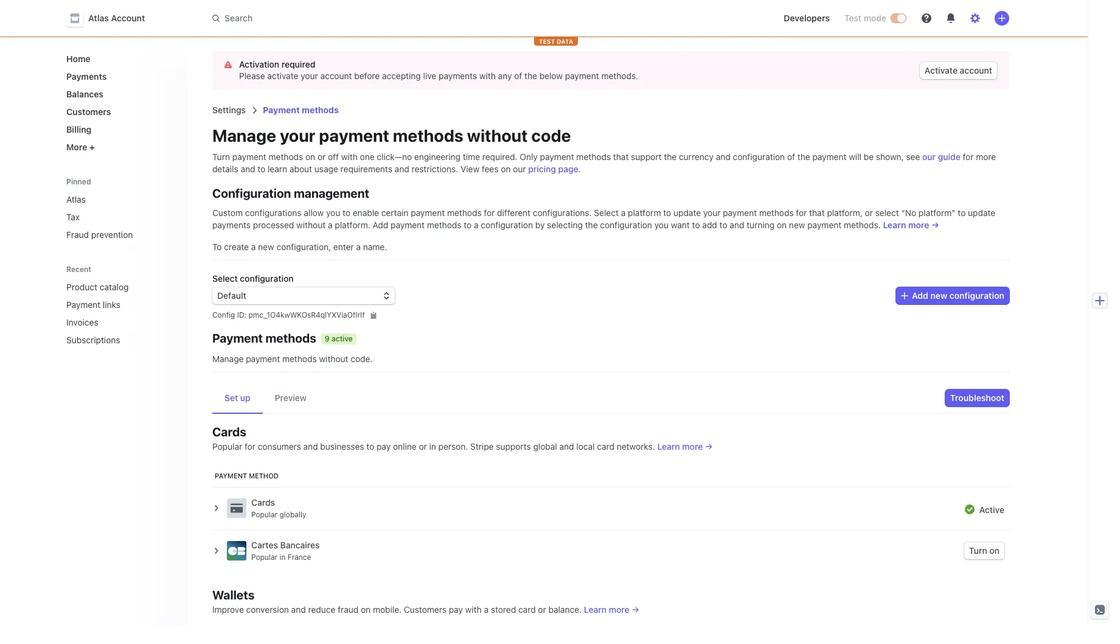 Task type: vqa. For each thing, say whether or not it's contained in the screenshot.
have inside the These Funds Will Start Being Paid Out Again Once You Have Resolved The Issue With Your Bank Account Above.
no



Task type: describe. For each thing, give the bounding box(es) containing it.
on inside for more details and to learn about usage requirements and restrictions. view fees on our
[[501, 164, 511, 174]]

test
[[845, 13, 862, 23]]

activate
[[267, 71, 299, 81]]

tax
[[66, 212, 80, 222]]

accepting
[[382, 71, 421, 81]]

2 vertical spatial without
[[319, 354, 349, 364]]

core navigation links element
[[61, 49, 178, 157]]

processed
[[253, 220, 294, 230]]

test mode
[[845, 13, 887, 23]]

want
[[671, 220, 690, 230]]

turn for turn payment methods on or off with one click—no engineering time required. only payment methods that support the currency and configuration of the payment will be shown, see our guide
[[212, 152, 230, 162]]

our inside for more details and to learn about usage requirements and restrictions. view fees on our
[[513, 164, 526, 174]]

bancaires
[[280, 540, 320, 550]]

stored
[[491, 605, 516, 615]]

of inside activation required please activate your account before accepting live payments with any of the below payment methods.
[[515, 71, 523, 81]]

the inside activation required please activate your account before accepting live payments with any of the below payment methods.
[[525, 71, 538, 81]]

enter
[[334, 242, 354, 252]]

.
[[579, 164, 581, 174]]

certain
[[382, 208, 409, 218]]

cards for cards popular globally
[[251, 497, 275, 508]]

with for wallets
[[466, 605, 482, 615]]

pay inside the cards popular for consumers and businesses to pay online or in person. stripe supports global and local card networks. learn more →
[[377, 441, 391, 452]]

data
[[557, 38, 574, 45]]

without inside custom configurations allow you to enable certain payment methods for different configurations. select a platform to update your payment methods for that platform, or select "no platform" to update payments processed without a platform. add payment methods to a configuration by selecting the configuration you want to add to and turning on new payment methods.
[[297, 220, 326, 230]]

payment up one
[[319, 125, 390, 146]]

on inside button
[[990, 546, 1000, 556]]

configuration,
[[277, 242, 331, 252]]

balance.
[[549, 605, 582, 615]]

configurations
[[245, 208, 302, 218]]

selecting
[[547, 220, 583, 230]]

balances link
[[61, 84, 178, 104]]

configuration
[[212, 186, 291, 200]]

about
[[290, 164, 312, 174]]

config id: pmc_1o4kwwkosr4qlyxviaofirif
[[212, 311, 365, 320]]

for inside the cards popular for consumers and businesses to pay online or in person. stripe supports global and local card networks. learn more →
[[245, 441, 256, 452]]

be
[[864, 152, 874, 162]]

customers link
[[61, 102, 178, 122]]

account
[[111, 13, 145, 23]]

prevention
[[91, 230, 133, 240]]

customers inside customers "link"
[[66, 107, 111, 117]]

the left will
[[798, 152, 811, 162]]

to left add
[[693, 220, 701, 230]]

methods up .
[[577, 152, 611, 162]]

required
[[282, 59, 316, 69]]

platform,
[[828, 208, 863, 218]]

or inside custom configurations allow you to enable certain payment methods for different configurations. select a platform to update your payment methods for that platform, or select "no platform" to update payments processed without a platform. add payment methods to a configuration by selecting the configuration you want to add to and turning on new payment methods.
[[866, 208, 874, 218]]

0 vertical spatial that
[[614, 152, 629, 162]]

and inside custom configurations allow you to enable certain payment methods for different configurations. select a platform to update your payment methods for that platform, or select "no platform" to update payments processed without a platform. add payment methods to a configuration by selecting the configuration you want to add to and turning on new payment methods.
[[730, 220, 745, 230]]

more inside the cards popular for consumers and businesses to pay online or in person. stripe supports global and local card networks. learn more →
[[683, 441, 703, 452]]

payment down platform,
[[808, 220, 842, 230]]

activation
[[239, 59, 280, 69]]

troubleshoot
[[951, 393, 1005, 403]]

home
[[66, 54, 91, 64]]

select configuration
[[212, 273, 294, 284]]

popular inside cartes bancaires popular in france
[[251, 553, 278, 562]]

view
[[461, 164, 480, 174]]

see
[[907, 152, 921, 162]]

only
[[520, 152, 538, 162]]

activate
[[925, 65, 958, 75]]

or inside the cards popular for consumers and businesses to pay online or in person. stripe supports global and local card networks. learn more →
[[419, 441, 427, 452]]

payment down id:
[[212, 331, 263, 345]]

on up about
[[306, 152, 315, 162]]

activation required please activate your account before accepting live payments with any of the below payment methods.
[[239, 59, 639, 81]]

a right "enter"
[[356, 242, 361, 252]]

active
[[332, 334, 353, 343]]

default button
[[212, 287, 395, 304]]

methods. inside custom configurations allow you to enable certain payment methods for different configurations. select a platform to update your payment methods for that platform, or select "no platform" to update payments processed without a platform. add payment methods to a configuration by selecting the configuration you want to add to and turning on new payment methods.
[[844, 220, 881, 230]]

code
[[532, 125, 571, 146]]

methods up manage payment methods without code.
[[266, 331, 316, 345]]

platform.
[[335, 220, 371, 230]]

global
[[534, 441, 558, 452]]

please
[[239, 71, 265, 81]]

pinned navigation links element
[[61, 172, 181, 245]]

payment up up
[[246, 354, 280, 364]]

payment right certain
[[411, 208, 445, 218]]

1 vertical spatial your
[[280, 125, 316, 146]]

learn inside the cards popular for consumers and businesses to pay online or in person. stripe supports global and local card networks. learn more →
[[658, 441, 680, 452]]

fraud prevention
[[66, 230, 133, 240]]

fraud prevention link
[[61, 225, 178, 245]]

and right consumers
[[304, 441, 318, 452]]

a left platform.
[[328, 220, 333, 230]]

for left platform,
[[797, 208, 808, 218]]

methods up learn
[[269, 152, 303, 162]]

up
[[240, 393, 251, 403]]

with for activation required
[[480, 71, 496, 81]]

a right create
[[251, 242, 256, 252]]

wallets improve conversion and reduce fraud on mobile. customers pay with a stored card or balance. learn more →
[[212, 588, 640, 615]]

support
[[631, 152, 662, 162]]

page
[[559, 164, 579, 174]]

the inside custom configurations allow you to enable certain payment methods for different configurations. select a platform to update your payment methods for that platform, or select "no platform" to update payments processed without a platform. add payment methods to a configuration by selecting the configuration you want to add to and turning on new payment methods.
[[586, 220, 598, 230]]

methods up off
[[302, 105, 339, 115]]

new inside add new configuration button
[[931, 290, 948, 301]]

payments inside activation required please activate your account before accepting live payments with any of the below payment methods.
[[439, 71, 477, 81]]

1 vertical spatial select
[[212, 273, 238, 284]]

2 update from the left
[[969, 208, 996, 218]]

payment left will
[[813, 152, 847, 162]]

0 vertical spatial learn
[[884, 220, 907, 230]]

recent navigation links element
[[54, 259, 188, 350]]

different
[[497, 208, 531, 218]]

1 horizontal spatial our
[[923, 152, 936, 162]]

to up platform.
[[343, 208, 351, 218]]

in inside the cards popular for consumers and businesses to pay online or in person. stripe supports global and local card networks. learn more →
[[430, 441, 436, 452]]

turn on
[[970, 546, 1000, 556]]

preview
[[275, 393, 307, 403]]

more
[[66, 142, 87, 152]]

before
[[355, 71, 380, 81]]

activate account button
[[920, 62, 998, 79]]

guide
[[939, 152, 961, 162]]

atlas account button
[[66, 10, 157, 27]]

turn for turn on
[[970, 546, 988, 556]]

cartes bancaires popular in france
[[251, 540, 320, 562]]

add new configuration
[[913, 290, 1005, 301]]

balances
[[66, 89, 103, 99]]

allow
[[304, 208, 324, 218]]

the right support
[[664, 152, 677, 162]]

→ inside wallets improve conversion and reduce fraud on mobile. customers pay with a stored card or balance. learn more →
[[632, 605, 640, 615]]

methods. inside activation required please activate your account before accepting live payments with any of the below payment methods.
[[602, 71, 639, 81]]

or inside wallets improve conversion and reduce fraud on mobile. customers pay with a stored card or balance. learn more →
[[538, 605, 547, 615]]

→ inside the cards popular for consumers and businesses to pay online or in person. stripe supports global and local card networks. learn more →
[[706, 441, 713, 452]]

add inside custom configurations allow you to enable certain payment methods for different configurations. select a platform to update your payment methods for that platform, or select "no platform" to update payments processed without a platform. add payment methods to a configuration by selecting the configuration you want to add to and turning on new payment methods.
[[373, 220, 389, 230]]

and down click—no
[[395, 164, 410, 174]]

billing
[[66, 124, 92, 135]]

settings
[[212, 105, 246, 115]]

card inside wallets improve conversion and reduce fraud on mobile. customers pay with a stored card or balance. learn more →
[[519, 605, 536, 615]]

subscriptions link
[[61, 330, 161, 350]]

turn payment methods on or off with one click—no engineering time required. only payment methods that support the currency and configuration of the payment will be shown, see our guide
[[212, 152, 961, 162]]

below
[[540, 71, 563, 81]]

more +
[[66, 142, 95, 152]]

invoices link
[[61, 312, 161, 332]]

usage
[[315, 164, 338, 174]]

more inside for more details and to learn about usage requirements and restrictions. view fees on our
[[977, 152, 997, 162]]

id:
[[237, 311, 247, 320]]

payment links
[[66, 300, 121, 310]]

activate account
[[925, 65, 993, 75]]

cards popular globally
[[251, 497, 307, 519]]

improve
[[212, 605, 244, 615]]

atlas for atlas account
[[88, 13, 109, 23]]

9
[[325, 334, 330, 343]]

product catalog
[[66, 282, 129, 292]]

pmc_1o4kwwkosr4qlyxviaofirif
[[249, 311, 365, 320]]

more down "no
[[909, 220, 930, 230]]

turn on button
[[965, 542, 1005, 560]]

on inside wallets improve conversion and reduce fraud on mobile. customers pay with a stored card or balance. learn more →
[[361, 605, 371, 615]]

and inside wallets improve conversion and reduce fraud on mobile. customers pay with a stored card or balance. learn more →
[[291, 605, 306, 615]]

links
[[103, 300, 121, 310]]

new inside custom configurations allow you to enable certain payment methods for different configurations. select a platform to update your payment methods for that platform, or select "no platform" to update payments processed without a platform. add payment methods to a configuration by selecting the configuration you want to add to and turning on new payment methods.
[[790, 220, 806, 230]]

notifications image
[[947, 13, 956, 23]]

config
[[212, 311, 235, 320]]

a inside wallets improve conversion and reduce fraud on mobile. customers pay with a stored card or balance. learn more →
[[484, 605, 489, 615]]

methods down restrictions. at the left of page
[[427, 220, 462, 230]]

product
[[66, 282, 97, 292]]

pinned element
[[61, 189, 178, 245]]

configuration management
[[212, 186, 370, 200]]



Task type: locate. For each thing, give the bounding box(es) containing it.
help image
[[922, 13, 932, 23]]

1 update from the left
[[674, 208, 701, 218]]

svg image
[[225, 61, 232, 68]]

learn down select
[[884, 220, 907, 230]]

france
[[288, 553, 311, 562]]

select left platform
[[594, 208, 619, 218]]

0 vertical spatial →
[[932, 220, 940, 230]]

customers inside wallets improve conversion and reduce fraud on mobile. customers pay with a stored card or balance. learn more →
[[404, 605, 447, 615]]

1 horizontal spatial in
[[430, 441, 436, 452]]

with right off
[[341, 152, 358, 162]]

1 vertical spatial cards
[[251, 497, 275, 508]]

1 horizontal spatial customers
[[404, 605, 447, 615]]

custom
[[212, 208, 243, 218]]

2 manage from the top
[[212, 354, 244, 364]]

atlas inside "pinned" 'element'
[[66, 194, 86, 205]]

popular inside the cards popular for consumers and businesses to pay online or in person. stripe supports global and local card networks. learn more →
[[212, 441, 242, 452]]

atlas inside button
[[88, 13, 109, 23]]

on down active
[[990, 546, 1000, 556]]

1 horizontal spatial add
[[913, 290, 929, 301]]

payment methods
[[263, 105, 339, 115], [212, 331, 316, 345]]

to right add
[[720, 220, 728, 230]]

active
[[980, 504, 1005, 515]]

0 horizontal spatial atlas
[[66, 194, 86, 205]]

with inside activation required please activate your account before accepting live payments with any of the below payment methods.
[[480, 71, 496, 81]]

and right the currency
[[716, 152, 731, 162]]

1 vertical spatial you
[[655, 220, 669, 230]]

that left support
[[614, 152, 629, 162]]

1 vertical spatial customers
[[404, 605, 447, 615]]

to right the platform"
[[959, 208, 966, 218]]

pay inside wallets improve conversion and reduce fraud on mobile. customers pay with a stored card or balance. learn more →
[[449, 605, 463, 615]]

on inside custom configurations allow you to enable certain payment methods for different configurations. select a platform to update your payment methods for that platform, or select "no platform" to update payments processed without a platform. add payment methods to a configuration by selecting the configuration you want to add to and turning on new payment methods.
[[777, 220, 787, 230]]

atlas for atlas
[[66, 194, 86, 205]]

default
[[217, 290, 247, 301]]

popular inside cards popular globally
[[251, 510, 278, 519]]

for more details and to learn about usage requirements and restrictions. view fees on our
[[212, 152, 997, 174]]

0 horizontal spatial new
[[258, 242, 274, 252]]

account
[[961, 65, 993, 75], [321, 71, 352, 81]]

live
[[423, 71, 437, 81]]

more right balance.
[[609, 605, 630, 615]]

1 vertical spatial →
[[706, 441, 713, 452]]

to right businesses
[[367, 441, 375, 452]]

0 horizontal spatial learn more → link
[[584, 605, 640, 615]]

conversion
[[246, 605, 289, 615]]

0 vertical spatial turn
[[212, 152, 230, 162]]

0 horizontal spatial add
[[373, 220, 389, 230]]

one
[[360, 152, 375, 162]]

that
[[614, 152, 629, 162], [810, 208, 825, 218]]

methods down view
[[447, 208, 482, 218]]

0 vertical spatial learn more → link
[[884, 220, 940, 230]]

cards down method
[[251, 497, 275, 508]]

1 horizontal spatial methods.
[[844, 220, 881, 230]]

1 horizontal spatial learn
[[658, 441, 680, 452]]

2 horizontal spatial learn
[[884, 220, 907, 230]]

your inside custom configurations allow you to enable certain payment methods for different configurations. select a platform to update your payment methods for that platform, or select "no platform" to update payments processed without a platform. add payment methods to a configuration by selecting the configuration you want to add to and turning on new payment methods.
[[704, 208, 721, 218]]

1 vertical spatial payment methods
[[212, 331, 316, 345]]

turn down active
[[970, 546, 988, 556]]

0 vertical spatial without
[[467, 125, 528, 146]]

atlas left account
[[88, 13, 109, 23]]

the left below
[[525, 71, 538, 81]]

0 horizontal spatial that
[[614, 152, 629, 162]]

1 horizontal spatial →
[[706, 441, 713, 452]]

payment inside activation required please activate your account before accepting live payments with any of the below payment methods.
[[565, 71, 600, 81]]

turning
[[747, 220, 775, 230]]

for
[[964, 152, 974, 162], [484, 208, 495, 218], [797, 208, 808, 218], [245, 441, 256, 452]]

by
[[536, 220, 545, 230]]

engineering
[[415, 152, 461, 162]]

for left different
[[484, 208, 495, 218]]

0 horizontal spatial cards
[[212, 425, 247, 439]]

tab list containing set up
[[212, 382, 946, 414]]

payments inside custom configurations allow you to enable certain payment methods for different configurations. select a platform to update your payment methods for that platform, or select "no platform" to update payments processed without a platform. add payment methods to a configuration by selecting the configuration you want to add to and turning on new payment methods.
[[212, 220, 251, 230]]

your up about
[[280, 125, 316, 146]]

1 horizontal spatial of
[[788, 152, 796, 162]]

0 horizontal spatial account
[[321, 71, 352, 81]]

and left reduce
[[291, 605, 306, 615]]

popular left "globally"
[[251, 510, 278, 519]]

payment left method
[[215, 472, 247, 480]]

turn inside turn on button
[[970, 546, 988, 556]]

cards popular for consumers and businesses to pay online or in person. stripe supports global and local card networks. learn more →
[[212, 425, 713, 452]]

our down only
[[513, 164, 526, 174]]

to up want
[[664, 208, 672, 218]]

card right local
[[597, 441, 615, 452]]

1 vertical spatial atlas
[[66, 194, 86, 205]]

1 horizontal spatial atlas
[[88, 13, 109, 23]]

product catalog link
[[61, 277, 161, 297]]

account inside activation required please activate your account before accepting live payments with any of the below payment methods.
[[321, 71, 352, 81]]

0 vertical spatial you
[[326, 208, 341, 218]]

2 vertical spatial new
[[931, 290, 948, 301]]

to left learn
[[258, 164, 266, 174]]

and right details
[[241, 164, 255, 174]]

0 vertical spatial payments
[[439, 71, 477, 81]]

turn up details
[[212, 152, 230, 162]]

set up button
[[212, 382, 263, 414]]

manage
[[212, 125, 276, 146], [212, 354, 244, 364]]

Search search field
[[205, 7, 549, 30]]

learn more → link right the networks.
[[658, 441, 713, 452]]

0 vertical spatial payment methods
[[263, 105, 339, 115]]

learn inside wallets improve conversion and reduce fraud on mobile. customers pay with a stored card or balance. learn more →
[[584, 605, 607, 615]]

and left local
[[560, 441, 575, 452]]

for inside for more details and to learn about usage requirements and restrictions. view fees on our
[[964, 152, 974, 162]]

to inside the cards popular for consumers and businesses to pay online or in person. stripe supports global and local card networks. learn more →
[[367, 441, 375, 452]]

learn
[[268, 164, 287, 174]]

1 vertical spatial new
[[258, 242, 274, 252]]

your down "required" at top
[[301, 71, 318, 81]]

1 vertical spatial card
[[519, 605, 536, 615]]

1 manage from the top
[[212, 125, 276, 146]]

in left 'person.'
[[430, 441, 436, 452]]

account left before
[[321, 71, 352, 81]]

atlas down "pinned"
[[66, 194, 86, 205]]

learn more → link for cards
[[658, 441, 713, 452]]

custom configurations allow you to enable certain payment methods for different configurations. select a platform to update your payment methods for that platform, or select "no platform" to update payments processed without a platform. add payment methods to a configuration by selecting the configuration you want to add to and turning on new payment methods.
[[212, 208, 996, 230]]

atlas account
[[88, 13, 145, 23]]

0 vertical spatial your
[[301, 71, 318, 81]]

search
[[225, 13, 253, 23]]

our right see
[[923, 152, 936, 162]]

1 vertical spatial learn
[[658, 441, 680, 452]]

0 horizontal spatial pay
[[377, 441, 391, 452]]

recent element
[[54, 277, 188, 350]]

0 vertical spatial of
[[515, 71, 523, 81]]

that inside custom configurations allow you to enable certain payment methods for different configurations. select a platform to update your payment methods for that platform, or select "no platform" to update payments processed without a platform. add payment methods to a configuration by selecting the configuration you want to add to and turning on new payment methods.
[[810, 208, 825, 218]]

0 vertical spatial cards
[[212, 425, 247, 439]]

on right turning
[[777, 220, 787, 230]]

set up
[[225, 393, 251, 403]]

pinned
[[66, 177, 91, 186]]

test
[[539, 38, 555, 45]]

1 vertical spatial without
[[297, 220, 326, 230]]

1 vertical spatial methods.
[[844, 220, 881, 230]]

fees
[[482, 164, 499, 174]]

0 vertical spatial methods.
[[602, 71, 639, 81]]

methods up preview
[[283, 354, 317, 364]]

cartes
[[251, 540, 278, 550]]

manage down settings link
[[212, 125, 276, 146]]

methods up engineering
[[393, 125, 464, 146]]

payments down custom on the left top of the page
[[212, 220, 251, 230]]

0 horizontal spatial →
[[632, 605, 640, 615]]

and
[[716, 152, 731, 162], [241, 164, 255, 174], [395, 164, 410, 174], [730, 220, 745, 230], [304, 441, 318, 452], [560, 441, 575, 452], [291, 605, 306, 615]]

1 vertical spatial with
[[341, 152, 358, 162]]

developers
[[784, 13, 830, 23]]

0 vertical spatial atlas
[[88, 13, 109, 23]]

home link
[[61, 49, 178, 69]]

0 horizontal spatial update
[[674, 208, 701, 218]]

a
[[621, 208, 626, 218], [328, 220, 333, 230], [474, 220, 479, 230], [251, 242, 256, 252], [356, 242, 361, 252], [484, 605, 489, 615]]

stripe
[[471, 441, 494, 452]]

in left france
[[280, 553, 286, 562]]

pay left stored
[[449, 605, 463, 615]]

0 vertical spatial manage
[[212, 125, 276, 146]]

learn
[[884, 220, 907, 230], [658, 441, 680, 452], [584, 605, 607, 615]]

1 vertical spatial turn
[[970, 546, 988, 556]]

0 horizontal spatial methods.
[[602, 71, 639, 81]]

your inside activation required please activate your account before accepting live payments with any of the below payment methods.
[[301, 71, 318, 81]]

and left turning
[[730, 220, 745, 230]]

payment right below
[[565, 71, 600, 81]]

0 horizontal spatial our
[[513, 164, 526, 174]]

a left stored
[[484, 605, 489, 615]]

payment
[[565, 71, 600, 81], [319, 125, 390, 146], [232, 152, 267, 162], [540, 152, 575, 162], [813, 152, 847, 162], [411, 208, 445, 218], [723, 208, 758, 218], [391, 220, 425, 230], [808, 220, 842, 230], [246, 354, 280, 364]]

0 horizontal spatial payments
[[212, 220, 251, 230]]

turn
[[212, 152, 230, 162], [970, 546, 988, 556]]

of
[[515, 71, 523, 81], [788, 152, 796, 162]]

1 horizontal spatial learn more → link
[[658, 441, 713, 452]]

to create a new configuration, enter a name.
[[212, 242, 387, 252]]

1 vertical spatial manage
[[212, 354, 244, 364]]

→
[[932, 220, 940, 230], [706, 441, 713, 452], [632, 605, 640, 615]]

2 vertical spatial learn
[[584, 605, 607, 615]]

2 vertical spatial your
[[704, 208, 721, 218]]

a down view
[[474, 220, 479, 230]]

learn right the networks.
[[658, 441, 680, 452]]

1 horizontal spatial you
[[655, 220, 669, 230]]

tax link
[[61, 207, 178, 227]]

a left platform
[[621, 208, 626, 218]]

update right the platform"
[[969, 208, 996, 218]]

1 horizontal spatial card
[[597, 441, 615, 452]]

1 vertical spatial of
[[788, 152, 796, 162]]

to
[[212, 242, 222, 252]]

to down view
[[464, 220, 472, 230]]

the right selecting at the top of page
[[586, 220, 598, 230]]

add inside add new configuration button
[[913, 290, 929, 301]]

0 vertical spatial card
[[597, 441, 615, 452]]

1 horizontal spatial that
[[810, 208, 825, 218]]

configuration
[[733, 152, 786, 162], [481, 220, 533, 230], [601, 220, 653, 230], [240, 273, 294, 284], [950, 290, 1005, 301]]

account right activate
[[961, 65, 993, 75]]

1 horizontal spatial new
[[790, 220, 806, 230]]

your up add
[[704, 208, 721, 218]]

to inside for more details and to learn about usage requirements and restrictions. view fees on our
[[258, 164, 266, 174]]

payment down activate
[[263, 105, 300, 115]]

2 horizontal spatial new
[[931, 290, 948, 301]]

1 vertical spatial pay
[[449, 605, 463, 615]]

payment up turning
[[723, 208, 758, 218]]

platform
[[628, 208, 662, 218]]

0 horizontal spatial card
[[519, 605, 536, 615]]

pay left the online
[[377, 441, 391, 452]]

in inside cartes bancaires popular in france
[[280, 553, 286, 562]]

atlas link
[[61, 189, 178, 209]]

local
[[577, 441, 595, 452]]

catalog
[[100, 282, 129, 292]]

0 vertical spatial with
[[480, 71, 496, 81]]

you right allow
[[326, 208, 341, 218]]

manage up set
[[212, 354, 244, 364]]

popular down the cartes
[[251, 553, 278, 562]]

manage for manage payment methods without code.
[[212, 354, 244, 364]]

required.
[[483, 152, 518, 162]]

popular for cards popular globally
[[251, 510, 278, 519]]

for right guide
[[964, 152, 974, 162]]

supports
[[496, 441, 531, 452]]

0 horizontal spatial select
[[212, 273, 238, 284]]

methods
[[302, 105, 339, 115], [393, 125, 464, 146], [269, 152, 303, 162], [577, 152, 611, 162], [447, 208, 482, 218], [760, 208, 794, 218], [427, 220, 462, 230], [266, 331, 316, 345], [283, 354, 317, 364]]

2 vertical spatial learn more → link
[[584, 605, 640, 615]]

atlas
[[88, 13, 109, 23], [66, 194, 86, 205]]

with inside wallets improve conversion and reduce fraud on mobile. customers pay with a stored card or balance. learn more →
[[466, 605, 482, 615]]

payment up details
[[232, 152, 267, 162]]

0 horizontal spatial in
[[280, 553, 286, 562]]

businesses
[[321, 441, 364, 452]]

or left off
[[318, 152, 326, 162]]

card right stored
[[519, 605, 536, 615]]

card inside the cards popular for consumers and businesses to pay online or in person. stripe supports global and local card networks. learn more →
[[597, 441, 615, 452]]

1 horizontal spatial cards
[[251, 497, 275, 508]]

0 vertical spatial our
[[923, 152, 936, 162]]

you left want
[[655, 220, 669, 230]]

1 vertical spatial add
[[913, 290, 929, 301]]

1 vertical spatial that
[[810, 208, 825, 218]]

0 vertical spatial select
[[594, 208, 619, 218]]

method
[[249, 472, 279, 480]]

payments
[[66, 71, 107, 82]]

learn more → link
[[884, 220, 940, 230], [658, 441, 713, 452], [584, 605, 640, 615]]

1 horizontal spatial select
[[594, 208, 619, 218]]

popular for cards popular for consumers and businesses to pay online or in person. stripe supports global and local card networks. learn more →
[[212, 441, 242, 452]]

update up want
[[674, 208, 701, 218]]

popular
[[212, 441, 242, 452], [251, 510, 278, 519], [251, 553, 278, 562]]

2 vertical spatial with
[[466, 605, 482, 615]]

2 vertical spatial →
[[632, 605, 640, 615]]

cards inside cards popular globally
[[251, 497, 275, 508]]

payments link
[[61, 66, 178, 86]]

1 horizontal spatial update
[[969, 208, 996, 218]]

0 vertical spatial add
[[373, 220, 389, 230]]

0 horizontal spatial you
[[326, 208, 341, 218]]

with left stored
[[466, 605, 482, 615]]

payment method
[[215, 472, 279, 480]]

1 vertical spatial payments
[[212, 220, 251, 230]]

add
[[703, 220, 718, 230]]

manage your payment methods without code
[[212, 125, 571, 146]]

0 vertical spatial customers
[[66, 107, 111, 117]]

developers link
[[779, 9, 835, 28]]

0 vertical spatial in
[[430, 441, 436, 452]]

globally
[[280, 510, 307, 519]]

customers down balances
[[66, 107, 111, 117]]

1 horizontal spatial turn
[[970, 546, 988, 556]]

payment methods down id:
[[212, 331, 316, 345]]

payment up pricing page .
[[540, 152, 575, 162]]

manage for manage your payment methods without code
[[212, 125, 276, 146]]

1 horizontal spatial pay
[[449, 605, 463, 615]]

payment down certain
[[391, 220, 425, 230]]

without up required.
[[467, 125, 528, 146]]

configuration inside button
[[950, 290, 1005, 301]]

with
[[480, 71, 496, 81], [341, 152, 358, 162], [466, 605, 482, 615]]

billing link
[[61, 119, 178, 139]]

learn right balance.
[[584, 605, 607, 615]]

2 horizontal spatial →
[[932, 220, 940, 230]]

currency
[[679, 152, 714, 162]]

1 horizontal spatial payments
[[439, 71, 477, 81]]

tab list
[[212, 382, 946, 414]]

select up the default
[[212, 273, 238, 284]]

methods up turning
[[760, 208, 794, 218]]

recent
[[66, 265, 91, 274]]

1 vertical spatial in
[[280, 553, 286, 562]]

mode
[[864, 13, 887, 23]]

settings image
[[971, 13, 981, 23]]

cards inside the cards popular for consumers and businesses to pay online or in person. stripe supports global and local card networks. learn more →
[[212, 425, 247, 439]]

0 horizontal spatial learn
[[584, 605, 607, 615]]

more right guide
[[977, 152, 997, 162]]

payment methods down activate
[[263, 105, 339, 115]]

payments right live
[[439, 71, 477, 81]]

cards for cards popular for consumers and businesses to pay online or in person. stripe supports global and local card networks. learn more →
[[212, 425, 247, 439]]

platform"
[[919, 208, 956, 218]]

without down 9 active
[[319, 354, 349, 364]]

networks.
[[617, 441, 656, 452]]

select inside custom configurations allow you to enable certain payment methods for different configurations. select a platform to update your payment methods for that platform, or select "no platform" to update payments processed without a platform. add payment methods to a configuration by selecting the configuration you want to add to and turning on new payment methods.
[[594, 208, 619, 218]]

more inside wallets improve conversion and reduce fraud on mobile. customers pay with a stored card or balance. learn more →
[[609, 605, 630, 615]]

customers
[[66, 107, 111, 117], [404, 605, 447, 615]]

0 vertical spatial new
[[790, 220, 806, 230]]

will
[[849, 152, 862, 162]]

1 horizontal spatial account
[[961, 65, 993, 75]]

account inside activate account button
[[961, 65, 993, 75]]

0 horizontal spatial customers
[[66, 107, 111, 117]]

0 horizontal spatial of
[[515, 71, 523, 81]]

on down required.
[[501, 164, 511, 174]]

customers right the mobile.
[[404, 605, 447, 615]]

cards down set
[[212, 425, 247, 439]]

popular up payment method
[[212, 441, 242, 452]]

payment inside recent element
[[66, 300, 100, 310]]

1 vertical spatial learn more → link
[[658, 441, 713, 452]]

1 vertical spatial popular
[[251, 510, 278, 519]]

2 horizontal spatial learn more → link
[[884, 220, 940, 230]]

for left consumers
[[245, 441, 256, 452]]

Search text field
[[205, 7, 549, 30]]

learn more →
[[884, 220, 940, 230]]

learn more → link for wallets
[[584, 605, 640, 615]]

manage payment methods without code.
[[212, 354, 373, 364]]

0 vertical spatial popular
[[212, 441, 242, 452]]

with left any
[[480, 71, 496, 81]]



